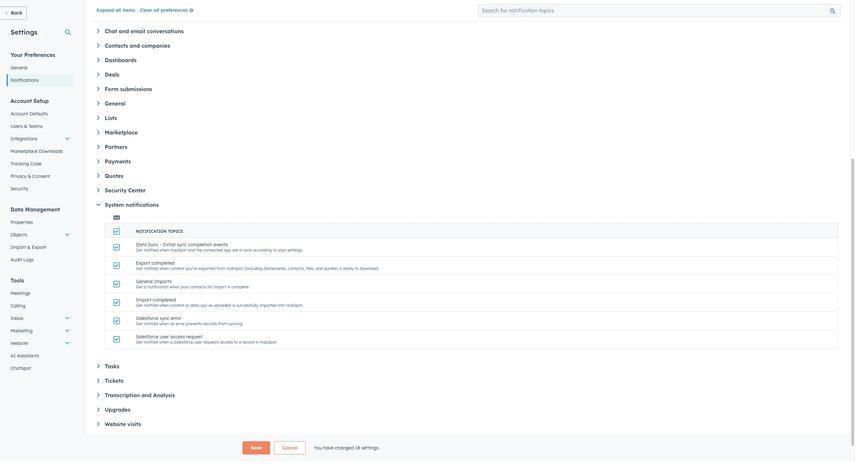 Task type: describe. For each thing, give the bounding box(es) containing it.
clear
[[140, 7, 152, 13]]

you have changed 18 settings.
[[314, 446, 379, 452]]

logs
[[23, 257, 34, 263]]

email
[[131, 28, 145, 35]]

files,
[[306, 267, 314, 272]]

exported
[[199, 267, 215, 272]]

marketing
[[11, 329, 33, 334]]

notification
[[136, 229, 167, 234]]

import completed get notified when content or data you've uploaded is successfully imported into hubspot.
[[136, 298, 303, 308]]

dashboards
[[105, 57, 136, 64]]

all for expand
[[115, 7, 121, 13]]

caret image for chat and email conversations
[[97, 29, 100, 33]]

visits
[[127, 422, 141, 428]]

caret image for system notifications
[[96, 204, 101, 206]]

teams
[[29, 124, 43, 129]]

events
[[214, 242, 228, 248]]

inbox
[[11, 316, 23, 322]]

caret image for dashboards
[[97, 58, 100, 62]]

general button
[[97, 100, 838, 107]]

get inside general imports get a notification when your contacts list import is complete
[[136, 285, 143, 290]]

are
[[232, 248, 238, 253]]

get inside import completed get notified when content or data you've uploaded is successfully imported into hubspot.
[[136, 303, 143, 308]]

when inside 'salesforce user access request get notified when a salesforce user requests access to a record in hubspot.'
[[159, 340, 169, 345]]

transcription and analysis button
[[97, 393, 838, 399]]

caret image for payments
[[97, 159, 100, 164]]

data
[[190, 303, 199, 308]]

salesforce sync error get notified when an error prevents records from syncing.
[[136, 316, 243, 327]]

caret image for partners
[[97, 145, 100, 149]]

users
[[11, 124, 23, 129]]

contacts and companies button
[[97, 43, 838, 49]]

hubspot inside data sync - initial sync completion events get notified when hubspot and the connected app are in sync according to your settings.
[[170, 248, 187, 253]]

0 horizontal spatial user
[[160, 334, 169, 340]]

your preferences element
[[7, 51, 74, 87]]

completed for import completed
[[153, 298, 176, 303]]

website visits
[[105, 422, 141, 428]]

& for consent
[[28, 174, 31, 180]]

system
[[105, 202, 124, 209]]

dashboards,
[[263, 267, 287, 272]]

website button
[[7, 338, 74, 350]]

upgrades button
[[97, 407, 838, 414]]

syncing.
[[228, 322, 243, 327]]

back link
[[0, 7, 27, 20]]

quotes)
[[324, 267, 338, 272]]

& for export
[[27, 245, 31, 251]]

is for import completed
[[232, 303, 235, 308]]

data management element
[[7, 206, 74, 267]]

and inside data sync - initial sync completion events get notified when hubspot and the connected app are in sync according to your settings.
[[188, 248, 195, 253]]

calling
[[11, 303, 25, 309]]

marketplace for marketplace
[[105, 129, 138, 136]]

security for security center
[[105, 187, 127, 194]]

import & export link
[[7, 242, 74, 254]]

1 horizontal spatial sync
[[177, 242, 187, 248]]

imports
[[154, 279, 172, 285]]

caret image for marketplace
[[97, 130, 100, 135]]

notified inside import completed get notified when content or data you've uploaded is successfully imported into hubspot.
[[144, 303, 158, 308]]

caret image for deals
[[97, 72, 100, 77]]

when inside import completed get notified when content or data you've uploaded is successfully imported into hubspot.
[[159, 303, 169, 308]]

18
[[355, 446, 360, 452]]

account for account setup
[[11, 98, 32, 104]]

quotes button
[[97, 173, 838, 180]]

tickets button
[[97, 378, 838, 385]]

hubspot. inside 'salesforce user access request get notified when a salesforce user requests access to a record in hubspot.'
[[260, 340, 277, 345]]

audit logs
[[11, 257, 34, 263]]

payments button
[[97, 158, 838, 165]]

an
[[170, 322, 175, 327]]

general inside general imports get a notification when your contacts list import is complete
[[136, 279, 153, 285]]

deals button
[[97, 72, 838, 78]]

transcription and analysis
[[105, 393, 175, 399]]

properties
[[11, 220, 33, 226]]

objects
[[11, 232, 27, 238]]

get inside data sync - initial sync completion events get notified when hubspot and the connected app are in sync according to your settings.
[[136, 248, 143, 253]]

or
[[185, 303, 189, 308]]

1 horizontal spatial user
[[194, 340, 202, 345]]

sync
[[148, 242, 158, 248]]

meetings
[[11, 291, 30, 297]]

analysis
[[153, 393, 175, 399]]

form
[[105, 86, 119, 93]]

from inside salesforce sync error get notified when an error prevents records from syncing.
[[218, 322, 227, 327]]

inbox button
[[7, 313, 74, 325]]

marketplace for marketplace downloads
[[11, 149, 38, 155]]

data sync - initial sync completion events get notified when hubspot and the connected app are in sync according to your settings.
[[136, 242, 303, 253]]

when inside data sync - initial sync completion events get notified when hubspot and the connected app are in sync according to your settings.
[[159, 248, 169, 253]]

general link
[[7, 62, 74, 74]]

your preferences
[[11, 52, 55, 58]]

general inside your preferences element
[[11, 65, 27, 71]]

tracking code
[[11, 161, 42, 167]]

caret image for quotes
[[97, 174, 100, 178]]

data for data management
[[11, 207, 23, 213]]

your inside data sync - initial sync completion events get notified when hubspot and the connected app are in sync according to your settings.
[[278, 248, 286, 253]]

expand all items button
[[97, 7, 135, 13]]

app
[[224, 248, 231, 253]]

export inside 'import & export' link
[[32, 245, 46, 251]]

record
[[242, 340, 254, 345]]

conversations
[[147, 28, 184, 35]]

security center button
[[97, 187, 838, 194]]

salesforce for salesforce sync error
[[136, 316, 158, 322]]

management
[[25, 207, 60, 213]]

in inside data sync - initial sync completion events get notified when hubspot and the connected app are in sync according to your settings.
[[239, 248, 243, 253]]

topics
[[168, 229, 183, 234]]

download.
[[360, 267, 379, 272]]

1 vertical spatial general
[[105, 100, 125, 107]]

items
[[123, 7, 135, 13]]

expand
[[97, 7, 114, 13]]

-
[[160, 242, 162, 248]]

caret image for tickets
[[97, 379, 100, 383]]

notified inside data sync - initial sync completion events get notified when hubspot and the connected app are in sync according to your settings.
[[144, 248, 158, 253]]

chatspot link
[[7, 363, 74, 375]]

objects button
[[7, 229, 74, 242]]

notification topics
[[136, 229, 183, 234]]

data for data sync - initial sync completion events get notified when hubspot and the connected app are in sync according to your settings.
[[136, 242, 147, 248]]

import for import & export
[[11, 245, 26, 251]]

sync inside salesforce sync error get notified when an error prevents records from syncing.
[[160, 316, 170, 322]]

website visits button
[[97, 422, 838, 428]]

completed for export completed
[[152, 261, 175, 267]]

marketplace button
[[97, 129, 838, 136]]

payments
[[105, 158, 131, 165]]

successfully
[[236, 303, 258, 308]]

to inside export completed get notified when content you've exported from hubspot (including dashboards, contacts, files, and quotes) is ready to download.
[[355, 267, 359, 272]]

users & teams link
[[7, 120, 74, 133]]

1 horizontal spatial settings.
[[361, 446, 379, 452]]

account for account defaults
[[11, 111, 28, 117]]

caret image for security center
[[97, 188, 100, 193]]

all for clear
[[154, 7, 159, 13]]

from inside export completed get notified when content you've exported from hubspot (including dashboards, contacts, files, and quotes) is ready to download.
[[217, 267, 225, 272]]

export inside export completed get notified when content you've exported from hubspot (including dashboards, contacts, files, and quotes) is ready to download.
[[136, 261, 150, 267]]

caret image for website visits
[[97, 423, 100, 427]]

get inside 'salesforce user access request get notified when a salesforce user requests access to a record in hubspot.'
[[136, 340, 143, 345]]

consent
[[32, 174, 50, 180]]

1 horizontal spatial access
[[220, 340, 233, 345]]

audit
[[11, 257, 22, 263]]

notified inside salesforce sync error get notified when an error prevents records from syncing.
[[144, 322, 158, 327]]

content for export completed
[[170, 267, 184, 272]]

get inside salesforce sync error get notified when an error prevents records from syncing.
[[136, 322, 143, 327]]

defaults
[[30, 111, 48, 117]]

cancel button
[[274, 442, 306, 455]]

changed
[[335, 446, 354, 452]]

notification
[[147, 285, 169, 290]]

is for general imports
[[227, 285, 230, 290]]

website for website
[[11, 341, 28, 347]]

and for analysis
[[141, 393, 152, 399]]

to inside 'salesforce user access request get notified when a salesforce user requests access to a record in hubspot.'
[[234, 340, 238, 345]]

tracking code link
[[7, 158, 74, 170]]



Task type: vqa. For each thing, say whether or not it's contained in the screenshot.
the when in Export completed Get notified when content you've exported from HubSpot (including dashboards, contacts, files, and quotes) is ready to download.
yes



Task type: locate. For each thing, give the bounding box(es) containing it.
2 horizontal spatial general
[[136, 279, 153, 285]]

1 vertical spatial content
[[170, 303, 184, 308]]

security up 'system'
[[105, 187, 127, 194]]

1 vertical spatial export
[[136, 261, 150, 267]]

1 horizontal spatial website
[[105, 422, 126, 428]]

0 horizontal spatial import
[[11, 245, 26, 251]]

caret image inside form submissions dropdown button
[[97, 87, 100, 91]]

save button
[[243, 442, 270, 455]]

& up logs in the left of the page
[[27, 245, 31, 251]]

in right the record at the bottom of page
[[255, 340, 259, 345]]

you've inside import completed get notified when content or data you've uploaded is successfully imported into hubspot.
[[200, 303, 212, 308]]

1 content from the top
[[170, 267, 184, 272]]

2 content from the top
[[170, 303, 184, 308]]

caret image inside "lists" dropdown button
[[97, 116, 100, 120]]

a left notification
[[144, 285, 146, 290]]

marketplace up partners
[[105, 129, 138, 136]]

1 horizontal spatial is
[[232, 303, 235, 308]]

2 vertical spatial &
[[27, 245, 31, 251]]

1 vertical spatial hubspot
[[227, 267, 243, 272]]

is left ready
[[339, 267, 342, 272]]

import
[[214, 285, 226, 290]]

0 horizontal spatial export
[[32, 245, 46, 251]]

caret image left chat
[[97, 29, 100, 33]]

settings. right 18
[[361, 446, 379, 452]]

caret image left payments
[[97, 159, 100, 164]]

caret image for lists
[[97, 116, 100, 120]]

a left the record at the bottom of page
[[239, 340, 241, 345]]

security for security
[[11, 186, 28, 192]]

0 vertical spatial content
[[170, 267, 184, 272]]

1 vertical spatial settings.
[[361, 446, 379, 452]]

transcription
[[105, 393, 140, 399]]

1 vertical spatial account
[[11, 111, 28, 117]]

& inside data management element
[[27, 245, 31, 251]]

import inside import completed get notified when content or data you've uploaded is successfully imported into hubspot.
[[136, 298, 151, 303]]

0 horizontal spatial marketplace
[[11, 149, 38, 155]]

caret image for transcription and analysis
[[97, 394, 100, 398]]

from
[[217, 267, 225, 272], [218, 322, 227, 327]]

salesforce inside salesforce sync error get notified when an error prevents records from syncing.
[[136, 316, 158, 322]]

error left the prevents
[[171, 316, 181, 322]]

list
[[207, 285, 213, 290]]

salesforce for salesforce user access request
[[136, 334, 158, 340]]

1 horizontal spatial security
[[105, 187, 127, 194]]

according
[[253, 248, 272, 253]]

users & teams
[[11, 124, 43, 129]]

1 horizontal spatial to
[[273, 248, 277, 253]]

1 all from the left
[[115, 7, 121, 13]]

0 horizontal spatial to
[[234, 340, 238, 345]]

0 horizontal spatial is
[[227, 285, 230, 290]]

account defaults
[[11, 111, 48, 117]]

you've right 'data'
[[200, 303, 212, 308]]

to
[[273, 248, 277, 253], [355, 267, 359, 272], [234, 340, 238, 345]]

deals
[[105, 72, 119, 78]]

user left requests
[[194, 340, 202, 345]]

caret image inside payments dropdown button
[[97, 159, 100, 164]]

caret image inside system notifications dropdown button
[[96, 204, 101, 206]]

1 vertical spatial &
[[28, 174, 31, 180]]

export up audit logs link
[[32, 245, 46, 251]]

0 horizontal spatial general
[[11, 65, 27, 71]]

companies
[[142, 43, 170, 49]]

and down email
[[130, 43, 140, 49]]

a inside general imports get a notification when your contacts list import is complete
[[144, 285, 146, 290]]

caret image inside the "contacts and companies" dropdown button
[[97, 43, 100, 48]]

you've up general imports get a notification when your contacts list import is complete
[[185, 267, 197, 272]]

2 get from the top
[[136, 267, 143, 272]]

and left analysis
[[141, 393, 152, 399]]

4 caret image from the top
[[97, 145, 100, 149]]

0 vertical spatial your
[[278, 248, 286, 253]]

completed inside export completed get notified when content you've exported from hubspot (including dashboards, contacts, files, and quotes) is ready to download.
[[152, 261, 175, 267]]

0 horizontal spatial in
[[239, 248, 243, 253]]

1 account from the top
[[11, 98, 32, 104]]

you
[[314, 446, 322, 452]]

when inside salesforce sync error get notified when an error prevents records from syncing.
[[159, 322, 169, 327]]

4 notified from the top
[[144, 322, 158, 327]]

when inside general imports get a notification when your contacts list import is complete
[[170, 285, 180, 290]]

caret image inside chat and email conversations "dropdown button"
[[97, 29, 100, 33]]

notified inside 'salesforce user access request get notified when a salesforce user requests access to a record in hubspot.'
[[144, 340, 158, 345]]

when left request
[[159, 340, 169, 345]]

lists button
[[97, 115, 838, 122]]

caret image inside the security center dropdown button
[[97, 188, 100, 193]]

hubspot inside export completed get notified when content you've exported from hubspot (including dashboards, contacts, files, and quotes) is ready to download.
[[227, 267, 243, 272]]

center
[[128, 187, 146, 194]]

0 horizontal spatial all
[[115, 7, 121, 13]]

is right uploaded
[[232, 303, 235, 308]]

general down form
[[105, 100, 125, 107]]

website down upgrades
[[105, 422, 126, 428]]

0 vertical spatial completed
[[152, 261, 175, 267]]

0 horizontal spatial a
[[144, 285, 146, 290]]

2 vertical spatial is
[[232, 303, 235, 308]]

general down your
[[11, 65, 27, 71]]

content for import completed
[[170, 303, 184, 308]]

0 horizontal spatial sync
[[160, 316, 170, 322]]

in right are
[[239, 248, 243, 253]]

content left or in the bottom of the page
[[170, 303, 184, 308]]

completed down notification
[[153, 298, 176, 303]]

1 horizontal spatial all
[[154, 7, 159, 13]]

2 horizontal spatial sync
[[244, 248, 252, 253]]

account setup element
[[7, 98, 74, 195]]

general
[[11, 65, 27, 71], [105, 100, 125, 107], [136, 279, 153, 285]]

caret image for form submissions
[[97, 87, 100, 91]]

notifications
[[11, 77, 39, 83]]

all inside button
[[154, 7, 159, 13]]

system notifications button
[[96, 202, 838, 209]]

2 caret image from the top
[[97, 72, 100, 77]]

is inside import completed get notified when content or data you've uploaded is successfully imported into hubspot.
[[232, 303, 235, 308]]

caret image for upgrades
[[97, 408, 100, 412]]

error right "an"
[[176, 322, 185, 327]]

website for website visits
[[105, 422, 126, 428]]

get inside export completed get notified when content you've exported from hubspot (including dashboards, contacts, files, and quotes) is ready to download.
[[136, 267, 143, 272]]

1 vertical spatial you've
[[200, 303, 212, 308]]

calling link
[[7, 300, 74, 313]]

1 horizontal spatial you've
[[200, 303, 212, 308]]

0 horizontal spatial hubspot
[[170, 248, 187, 253]]

completed
[[152, 261, 175, 267], [153, 298, 176, 303]]

1 vertical spatial is
[[227, 285, 230, 290]]

Search for notification topics search field
[[478, 4, 841, 17]]

caret image
[[97, 43, 100, 48], [97, 58, 100, 62], [97, 101, 100, 106], [97, 116, 100, 120], [97, 130, 100, 135], [97, 174, 100, 178], [97, 188, 100, 193], [96, 204, 101, 206], [97, 365, 100, 369], [97, 379, 100, 383], [97, 394, 100, 398], [97, 423, 100, 427]]

account defaults link
[[7, 108, 74, 120]]

connected
[[203, 248, 223, 253]]

chat
[[105, 28, 117, 35]]

you've
[[185, 267, 197, 272], [200, 303, 212, 308]]

and right chat
[[119, 28, 129, 35]]

account up "users"
[[11, 111, 28, 117]]

properties link
[[7, 216, 74, 229]]

& right "users"
[[24, 124, 27, 129]]

to right the according
[[273, 248, 277, 253]]

user
[[160, 334, 169, 340], [194, 340, 202, 345]]

form submissions button
[[97, 86, 838, 93]]

caret image inside general dropdown button
[[97, 101, 100, 106]]

completed up imports
[[152, 261, 175, 267]]

and right the files,
[[316, 267, 323, 272]]

caret image left partners
[[97, 145, 100, 149]]

partners
[[105, 144, 127, 151]]

notified
[[144, 248, 158, 253], [144, 267, 158, 272], [144, 303, 158, 308], [144, 322, 158, 327], [144, 340, 158, 345]]

caret image inside tickets dropdown button
[[97, 379, 100, 383]]

security down privacy
[[11, 186, 28, 192]]

and for email
[[119, 28, 129, 35]]

1 vertical spatial from
[[218, 322, 227, 327]]

caret image for general
[[97, 101, 100, 106]]

caret image inside marketplace dropdown button
[[97, 130, 100, 135]]

caret image for contacts and companies
[[97, 43, 100, 48]]

1 vertical spatial website
[[105, 422, 126, 428]]

have
[[323, 446, 334, 452]]

in
[[239, 248, 243, 253], [255, 340, 259, 345]]

caret image left deals
[[97, 72, 100, 77]]

data left sync
[[136, 242, 147, 248]]

2 all from the left
[[154, 7, 159, 13]]

0 vertical spatial from
[[217, 267, 225, 272]]

you've inside export completed get notified when content you've exported from hubspot (including dashboards, contacts, files, and quotes) is ready to download.
[[185, 267, 197, 272]]

security inside security link
[[11, 186, 28, 192]]

ai
[[11, 354, 16, 359]]

&
[[24, 124, 27, 129], [28, 174, 31, 180], [27, 245, 31, 251]]

0 horizontal spatial security
[[11, 186, 28, 192]]

access right requests
[[220, 340, 233, 345]]

code
[[30, 161, 42, 167]]

caret image left upgrades
[[97, 408, 100, 412]]

import inside data management element
[[11, 245, 26, 251]]

website inside button
[[11, 341, 28, 347]]

hubspot right -
[[170, 248, 187, 253]]

0 horizontal spatial website
[[11, 341, 28, 347]]

system notifications
[[105, 202, 159, 209]]

1 horizontal spatial a
[[170, 340, 173, 345]]

form submissions
[[105, 86, 152, 93]]

0 vertical spatial export
[[32, 245, 46, 251]]

0 vertical spatial is
[[339, 267, 342, 272]]

1 caret image from the top
[[97, 29, 100, 33]]

0 horizontal spatial access
[[170, 334, 185, 340]]

contacts
[[105, 43, 128, 49]]

website
[[11, 341, 28, 347], [105, 422, 126, 428]]

marketplace inside marketplace downloads link
[[11, 149, 38, 155]]

sync left "an"
[[160, 316, 170, 322]]

0 horizontal spatial hubspot.
[[260, 340, 277, 345]]

is inside export completed get notified when content you've exported from hubspot (including dashboards, contacts, files, and quotes) is ready to download.
[[339, 267, 342, 272]]

request
[[186, 334, 203, 340]]

1 notified from the top
[[144, 248, 158, 253]]

settings.
[[287, 248, 303, 253], [361, 446, 379, 452]]

to left the record at the bottom of page
[[234, 340, 238, 345]]

into
[[278, 303, 285, 308]]

to right ready
[[355, 267, 359, 272]]

is inside general imports get a notification when your contacts list import is complete
[[227, 285, 230, 290]]

is right import
[[227, 285, 230, 290]]

all right clear
[[154, 7, 159, 13]]

your
[[278, 248, 286, 253], [181, 285, 189, 290]]

2 account from the top
[[11, 111, 28, 117]]

3 notified from the top
[[144, 303, 158, 308]]

marketplace down integrations
[[11, 149, 38, 155]]

0 vertical spatial &
[[24, 124, 27, 129]]

5 notified from the top
[[144, 340, 158, 345]]

caret image left form
[[97, 87, 100, 91]]

& right privacy
[[28, 174, 31, 180]]

settings. inside data sync - initial sync completion events get notified when hubspot and the connected app are in sync according to your settings.
[[287, 248, 303, 253]]

your
[[11, 52, 23, 58]]

tools element
[[7, 277, 74, 375]]

account up account defaults at the left
[[11, 98, 32, 104]]

1 vertical spatial data
[[136, 242, 147, 248]]

1 horizontal spatial hubspot.
[[286, 303, 303, 308]]

caret image inside deals dropdown button
[[97, 72, 100, 77]]

4 get from the top
[[136, 303, 143, 308]]

submissions
[[120, 86, 152, 93]]

1 horizontal spatial export
[[136, 261, 150, 267]]

1 horizontal spatial data
[[136, 242, 147, 248]]

import down notification
[[136, 298, 151, 303]]

3 get from the top
[[136, 285, 143, 290]]

caret image inside quotes dropdown button
[[97, 174, 100, 178]]

0 vertical spatial to
[[273, 248, 277, 253]]

caret image inside tasks dropdown button
[[97, 365, 100, 369]]

caret image for tasks
[[97, 365, 100, 369]]

2 vertical spatial general
[[136, 279, 153, 285]]

your inside general imports get a notification when your contacts list import is complete
[[181, 285, 189, 290]]

quotes
[[105, 173, 123, 180]]

tracking
[[11, 161, 29, 167]]

a down "an"
[[170, 340, 173, 345]]

when right notification
[[170, 285, 180, 290]]

from right the exported at the bottom
[[217, 267, 225, 272]]

0 vertical spatial website
[[11, 341, 28, 347]]

data inside data sync - initial sync completion events get notified when hubspot and the connected app are in sync according to your settings.
[[136, 242, 147, 248]]

caret image inside partners dropdown button
[[97, 145, 100, 149]]

1 vertical spatial marketplace
[[11, 149, 38, 155]]

chatspot
[[11, 366, 31, 372]]

in inside 'salesforce user access request get notified when a salesforce user requests access to a record in hubspot.'
[[255, 340, 259, 345]]

assistants
[[17, 354, 39, 359]]

website down marketing
[[11, 341, 28, 347]]

and left the
[[188, 248, 195, 253]]

marketplace
[[105, 129, 138, 136], [11, 149, 38, 155]]

security link
[[7, 183, 74, 195]]

sync right initial at the left bottom of the page
[[177, 242, 187, 248]]

complete
[[231, 285, 249, 290]]

completion
[[188, 242, 212, 248]]

notified inside export completed get notified when content you've exported from hubspot (including dashboards, contacts, files, and quotes) is ready to download.
[[144, 267, 158, 272]]

2 notified from the top
[[144, 267, 158, 272]]

0 vertical spatial you've
[[185, 267, 197, 272]]

1 horizontal spatial marketplace
[[105, 129, 138, 136]]

0 vertical spatial in
[[239, 248, 243, 253]]

(including
[[244, 267, 262, 272]]

2 horizontal spatial a
[[239, 340, 241, 345]]

and inside export completed get notified when content you've exported from hubspot (including dashboards, contacts, files, and quotes) is ready to download.
[[316, 267, 323, 272]]

ai assistants
[[11, 354, 39, 359]]

0 vertical spatial settings.
[[287, 248, 303, 253]]

1 vertical spatial in
[[255, 340, 259, 345]]

1 horizontal spatial general
[[105, 100, 125, 107]]

to inside data sync - initial sync completion events get notified when hubspot and the connected app are in sync according to your settings.
[[273, 248, 277, 253]]

completed inside import completed get notified when content or data you've uploaded is successfully imported into hubspot.
[[153, 298, 176, 303]]

settings. up contacts,
[[287, 248, 303, 253]]

1 horizontal spatial hubspot
[[227, 267, 243, 272]]

2 vertical spatial to
[[234, 340, 238, 345]]

0 vertical spatial account
[[11, 98, 32, 104]]

caret image
[[97, 29, 100, 33], [97, 72, 100, 77], [97, 87, 100, 91], [97, 145, 100, 149], [97, 159, 100, 164], [97, 408, 100, 412]]

security center
[[105, 187, 146, 194]]

hubspot. right the record at the bottom of page
[[260, 340, 277, 345]]

imported
[[259, 303, 277, 308]]

general imports get a notification when your contacts list import is complete
[[136, 279, 249, 290]]

general left imports
[[136, 279, 153, 285]]

data up 'properties'
[[11, 207, 23, 213]]

meetings link
[[7, 288, 74, 300]]

0 horizontal spatial you've
[[185, 267, 197, 272]]

access down "an"
[[170, 334, 185, 340]]

chat and email conversations button
[[97, 28, 838, 35]]

access
[[170, 334, 185, 340], [220, 340, 233, 345]]

2 horizontal spatial to
[[355, 267, 359, 272]]

& for teams
[[24, 124, 27, 129]]

1 vertical spatial to
[[355, 267, 359, 272]]

export down sync
[[136, 261, 150, 267]]

clear all preferences
[[140, 7, 188, 13]]

user down salesforce sync error get notified when an error prevents records from syncing.
[[160, 334, 169, 340]]

from right records
[[218, 322, 227, 327]]

0 horizontal spatial data
[[11, 207, 23, 213]]

3 caret image from the top
[[97, 87, 100, 91]]

when inside export completed get notified when content you've exported from hubspot (including dashboards, contacts, files, and quotes) is ready to download.
[[159, 267, 169, 272]]

1 get from the top
[[136, 248, 143, 253]]

your left contacts
[[181, 285, 189, 290]]

import
[[11, 245, 26, 251], [136, 298, 151, 303]]

export completed get notified when content you've exported from hubspot (including dashboards, contacts, files, and quotes) is ready to download.
[[136, 261, 379, 272]]

import down objects
[[11, 245, 26, 251]]

hubspot left the '(including'
[[227, 267, 243, 272]]

initial
[[163, 242, 176, 248]]

5 caret image from the top
[[97, 159, 100, 164]]

content up imports
[[170, 267, 184, 272]]

0 vertical spatial import
[[11, 245, 26, 251]]

5 get from the top
[[136, 322, 143, 327]]

when left "an"
[[159, 322, 169, 327]]

import for import completed get notified when content or data you've uploaded is successfully imported into hubspot.
[[136, 298, 151, 303]]

1 horizontal spatial import
[[136, 298, 151, 303]]

0 horizontal spatial settings.
[[287, 248, 303, 253]]

notifications link
[[7, 74, 74, 87]]

caret image inside transcription and analysis dropdown button
[[97, 394, 100, 398]]

1 horizontal spatial your
[[278, 248, 286, 253]]

caret image inside dashboards dropdown button
[[97, 58, 100, 62]]

content inside import completed get notified when content or data you've uploaded is successfully imported into hubspot.
[[170, 303, 184, 308]]

hubspot. inside import completed get notified when content or data you've uploaded is successfully imported into hubspot.
[[286, 303, 303, 308]]

0 vertical spatial hubspot.
[[286, 303, 303, 308]]

content inside export completed get notified when content you've exported from hubspot (including dashboards, contacts, files, and quotes) is ready to download.
[[170, 267, 184, 272]]

when up imports
[[159, 267, 169, 272]]

expand all items
[[97, 7, 135, 13]]

sync right are
[[244, 248, 252, 253]]

0 vertical spatial data
[[11, 207, 23, 213]]

upgrades
[[105, 407, 130, 414]]

1 horizontal spatial in
[[255, 340, 259, 345]]

salesforce user access request get notified when a salesforce user requests access to a record in hubspot.
[[136, 334, 277, 345]]

and for companies
[[130, 43, 140, 49]]

0 vertical spatial general
[[11, 65, 27, 71]]

data
[[11, 207, 23, 213], [136, 242, 147, 248]]

1 vertical spatial import
[[136, 298, 151, 303]]

requests
[[203, 340, 219, 345]]

hubspot. right "into"
[[286, 303, 303, 308]]

your right the according
[[278, 248, 286, 253]]

2 horizontal spatial is
[[339, 267, 342, 272]]

import & export
[[11, 245, 46, 251]]

caret image inside 'upgrades' dropdown button
[[97, 408, 100, 412]]

privacy & consent link
[[7, 170, 74, 183]]

1 vertical spatial completed
[[153, 298, 176, 303]]

all left items
[[115, 7, 121, 13]]

caret image inside website visits dropdown button
[[97, 423, 100, 427]]

0 vertical spatial marketplace
[[105, 129, 138, 136]]

0 vertical spatial hubspot
[[170, 248, 187, 253]]

6 get from the top
[[136, 340, 143, 345]]

1 vertical spatial your
[[181, 285, 189, 290]]

when right sync
[[159, 248, 169, 253]]

6 caret image from the top
[[97, 408, 100, 412]]

tasks
[[105, 364, 119, 370]]

0 horizontal spatial your
[[181, 285, 189, 290]]

when down notification
[[159, 303, 169, 308]]

1 vertical spatial hubspot.
[[260, 340, 277, 345]]



